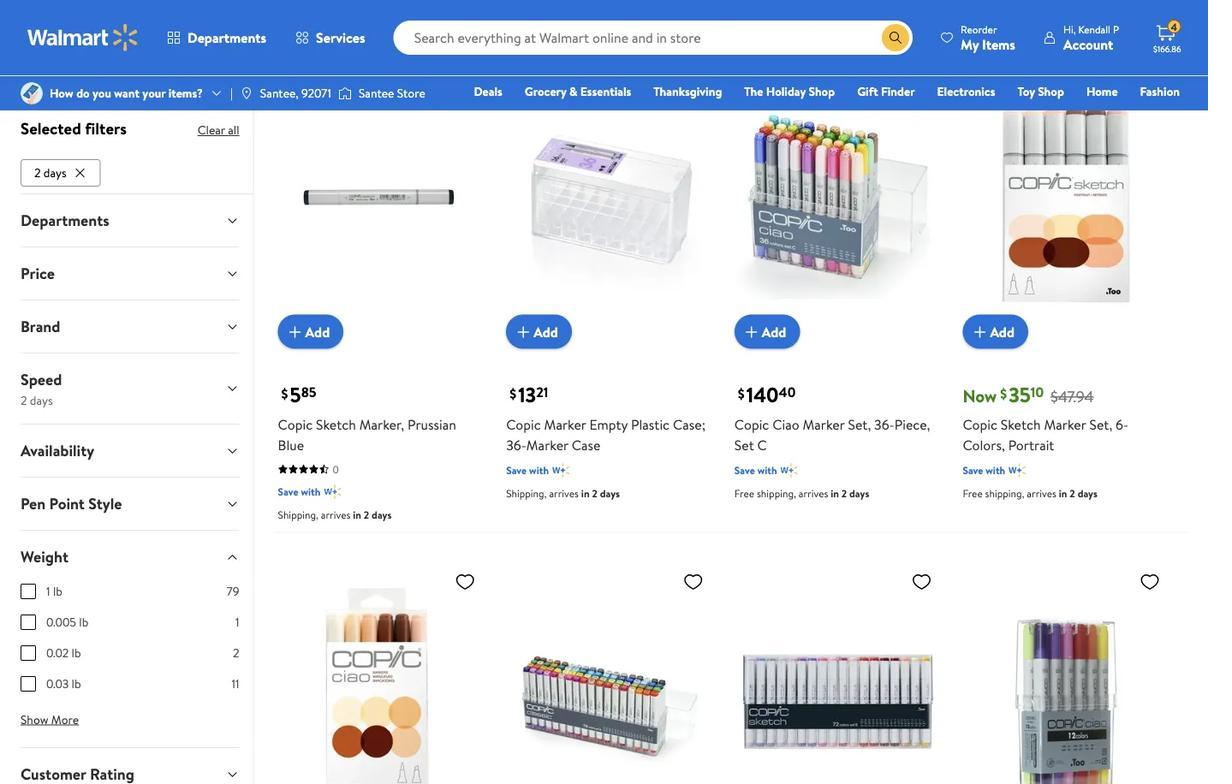 Task type: locate. For each thing, give the bounding box(es) containing it.
deals link
[[466, 82, 510, 101]]

show
[[21, 712, 48, 728]]

departments tab
[[7, 194, 253, 246]]

santee,
[[260, 85, 299, 101]]

1 horizontal spatial departments
[[188, 28, 267, 47]]

add up 85
[[305, 322, 330, 341]]

add button up 21
[[506, 315, 572, 349]]

brand tab
[[7, 300, 253, 353]]

0 horizontal spatial  image
[[240, 87, 253, 100]]

essentials
[[581, 83, 632, 100]]

account
[[1064, 35, 1114, 54]]

2 down selected
[[34, 164, 41, 181]]

electronics link
[[930, 82, 1004, 101]]

days inside button
[[44, 164, 66, 181]]

2 add from the left
[[534, 322, 558, 341]]

speed tab
[[7, 354, 253, 424]]

copic for 140
[[735, 415, 770, 434]]

add button for 5
[[278, 315, 344, 349]]

0.02
[[46, 645, 69, 662]]

0 horizontal spatial shipping,
[[278, 508, 319, 522]]

walmart plus image for 13
[[553, 462, 570, 479]]

clear all
[[198, 122, 240, 138]]

copic up the set
[[735, 415, 770, 434]]

 image
[[338, 85, 352, 102], [240, 87, 253, 100]]

1 free shipping, arrives in 2 days from the left
[[735, 486, 870, 501]]

0 horizontal spatial walmart plus image
[[553, 462, 570, 479]]

1 vertical spatial shipping, arrives in 2 days
[[278, 508, 392, 522]]

1 horizontal spatial walmart plus image
[[1009, 462, 1026, 479]]

departments button up the price tab
[[7, 194, 253, 246]]

free shipping, arrives in 2 days for 140
[[735, 486, 870, 501]]

copic down 13
[[506, 415, 541, 434]]

sketch inside now $ 35 10 $47.94 copic sketch marker set, 6- colors, portrait
[[1001, 415, 1041, 434]]

2 walmart plus image from the left
[[1009, 462, 1026, 479]]

departments button
[[152, 17, 281, 58], [7, 194, 253, 246]]

0 vertical spatial 1
[[46, 583, 50, 600]]

none checkbox inside weight group
[[21, 615, 36, 630]]

11
[[232, 676, 240, 692]]

0.03 lb
[[46, 676, 81, 692]]

$ left 13
[[510, 384, 517, 403]]

2
[[34, 164, 41, 181], [21, 392, 27, 408], [592, 486, 598, 501], [842, 486, 847, 501], [1070, 486, 1076, 501], [364, 508, 369, 522], [233, 645, 240, 662]]

reorder my items
[[961, 22, 1016, 54]]

None checkbox
[[21, 584, 36, 599], [21, 646, 36, 661], [21, 677, 36, 692], [21, 584, 36, 599], [21, 646, 36, 661], [21, 677, 36, 692]]

3 add to cart image from the left
[[970, 322, 991, 342]]

shop right toy
[[1038, 83, 1065, 100]]

walmart plus image down copic marker empty plastic case; 36-marker case
[[553, 462, 570, 479]]

shop right holiday
[[809, 83, 835, 100]]

in down copic ciao marker set, 36-piece, set c
[[831, 486, 839, 501]]

1 sketch from the left
[[316, 415, 356, 434]]

copic inside "copic sketch marker, prussian blue"
[[278, 415, 313, 434]]

0 horizontal spatial departments
[[21, 210, 109, 231]]

2 days list item
[[21, 156, 104, 186]]

4 add button from the left
[[963, 315, 1029, 349]]

free shipping, arrives in 2 days
[[735, 486, 870, 501], [963, 486, 1098, 501]]

add to cart image
[[285, 322, 305, 342], [513, 322, 534, 342], [970, 322, 991, 342]]

 image for santee, 92071
[[240, 87, 253, 100]]

 image right |
[[240, 87, 253, 100]]

walmart plus image down 0
[[324, 484, 341, 501]]

marker left case at the left of the page
[[527, 436, 569, 455]]

all
[[228, 122, 240, 138]]

items?
[[169, 85, 203, 101]]

0 horizontal spatial shop
[[809, 83, 835, 100]]

0 vertical spatial shipping, arrives in 2 days
[[506, 486, 620, 501]]

1 lb
[[46, 583, 62, 600]]

pen point style
[[21, 493, 122, 515]]

copic up colors,
[[963, 415, 998, 434]]

1 free from the left
[[735, 486, 755, 501]]

free shipping, arrives in 2 days down portrait
[[963, 486, 1098, 501]]

0 horizontal spatial add to cart image
[[285, 322, 305, 342]]

0 horizontal spatial set,
[[848, 415, 871, 434]]

add up 35
[[991, 322, 1015, 341]]

add to favorites list, copic classic marker set, 72-piece set, a image
[[683, 571, 704, 592]]

1 horizontal spatial  image
[[338, 85, 352, 102]]

1 horizontal spatial free shipping, arrives in 2 days
[[963, 486, 1098, 501]]

36- inside copic ciao marker set, 36-piece, set c
[[875, 415, 895, 434]]

lb right 0.03
[[72, 676, 81, 692]]

walmart plus image down portrait
[[1009, 462, 1026, 479]]

sketch down 85
[[316, 415, 356, 434]]

1 horizontal spatial shipping,
[[506, 486, 547, 501]]

set, inside now $ 35 10 $47.94 copic sketch marker set, 6- colors, portrait
[[1090, 415, 1113, 434]]

lb right 0.005 on the left of the page
[[79, 614, 89, 631]]

walmart image
[[27, 24, 139, 51]]

 image
[[21, 82, 43, 105]]

weight group
[[21, 583, 240, 706]]

4 $ from the left
[[1001, 384, 1008, 403]]

arrives
[[549, 486, 579, 501], [799, 486, 829, 501], [1027, 486, 1057, 501], [321, 508, 351, 522]]

save down the set
[[735, 464, 755, 478]]

services button
[[281, 17, 380, 58]]

santee store
[[359, 85, 426, 101]]

piece,
[[895, 415, 931, 434]]

add button for 13
[[506, 315, 572, 349]]

with down copic marker empty plastic case; 36-marker case
[[530, 464, 549, 478]]

in
[[582, 486, 590, 501], [831, 486, 839, 501], [1060, 486, 1068, 501], [353, 508, 361, 522]]

85
[[301, 383, 317, 402]]

1 walmart plus image from the left
[[553, 462, 570, 479]]

shipping, for $47.94
[[986, 486, 1025, 501]]

1
[[46, 583, 50, 600], [236, 614, 240, 631]]

shipping, arrives in 2 days down 0
[[278, 508, 392, 522]]

add to favorites list, copic sketch marker, prussian blue image
[[455, 66, 476, 87]]

1 horizontal spatial add to cart image
[[513, 322, 534, 342]]

toy
[[1018, 83, 1036, 100]]

copic for 13
[[506, 415, 541, 434]]

add to cart image up 13
[[513, 322, 534, 342]]

with
[[530, 464, 549, 478], [758, 464, 778, 478], [986, 464, 1006, 478], [301, 485, 321, 500]]

1 add to cart image from the left
[[285, 322, 305, 342]]

$ inside $ 140 40
[[738, 384, 745, 403]]

0 vertical spatial departments
[[188, 28, 267, 47]]

$ inside the $ 13 21
[[510, 384, 517, 403]]

walmart plus image
[[553, 462, 570, 479], [1009, 462, 1026, 479]]

Search search field
[[394, 21, 913, 55]]

1 down 79
[[236, 614, 240, 631]]

$ inside the $ 5 85
[[282, 384, 288, 403]]

3 add from the left
[[762, 322, 787, 341]]

copic sketch marker, prussian blue image
[[278, 59, 482, 335]]

$ for 13
[[510, 384, 517, 403]]

shipping, arrives in 2 days down case at the left of the page
[[506, 486, 620, 501]]

hi,
[[1064, 22, 1076, 36]]

departments up |
[[188, 28, 267, 47]]

$ left 5
[[282, 384, 288, 403]]

$ left 35
[[1001, 384, 1008, 403]]

1 up 0.005 on the left of the page
[[46, 583, 50, 600]]

price
[[21, 263, 55, 284]]

copic inside copic ciao marker set, 36-piece, set c
[[735, 415, 770, 434]]

0 vertical spatial 36-
[[875, 415, 895, 434]]

$ 13 21
[[510, 381, 549, 410]]

0 horizontal spatial shipping, arrives in 2 days
[[278, 508, 392, 522]]

2 free from the left
[[963, 486, 983, 501]]

plastic
[[631, 415, 670, 434]]

free for 140
[[735, 486, 755, 501]]

add
[[305, 322, 330, 341], [534, 322, 558, 341], [762, 322, 787, 341], [991, 322, 1015, 341]]

 image for santee store
[[338, 85, 352, 102]]

2 down "speed"
[[21, 392, 27, 408]]

0 horizontal spatial sketch
[[316, 415, 356, 434]]

departments
[[188, 28, 267, 47], [21, 210, 109, 231]]

marker up case at the left of the page
[[545, 415, 587, 434]]

2 set, from the left
[[1090, 415, 1113, 434]]

with down colors,
[[986, 464, 1006, 478]]

1 horizontal spatial 1
[[236, 614, 240, 631]]

1 shipping, from the left
[[757, 486, 797, 501]]

save with down c
[[735, 464, 778, 478]]

one
[[1049, 107, 1075, 124]]

one debit link
[[1042, 106, 1115, 125]]

1 add button from the left
[[278, 315, 344, 349]]

deals
[[474, 83, 503, 100]]

availability button
[[7, 425, 253, 477]]

36- inside copic marker empty plastic case; 36-marker case
[[506, 436, 527, 455]]

3 copic from the left
[[735, 415, 770, 434]]

2 add to cart image from the left
[[513, 322, 534, 342]]

lb up 0.005 on the left of the page
[[53, 583, 62, 600]]

how
[[50, 85, 74, 101]]

sketch up portrait
[[1001, 415, 1041, 434]]

1 vertical spatial 1
[[236, 614, 240, 631]]

save down colors,
[[963, 464, 984, 478]]

add up 21
[[534, 322, 558, 341]]

40
[[779, 383, 796, 402]]

add to cart image up now
[[970, 322, 991, 342]]

you
[[93, 85, 111, 101]]

save for 13
[[506, 464, 527, 478]]

2 sketch from the left
[[1001, 415, 1041, 434]]

shipping, down c
[[757, 486, 797, 501]]

save for $47.94
[[963, 464, 984, 478]]

add up '40'
[[762, 322, 787, 341]]

3 add button from the left
[[735, 315, 800, 349]]

marker right ciao
[[803, 415, 845, 434]]

0 horizontal spatial shipping,
[[757, 486, 797, 501]]

lb right "0.02"
[[72, 645, 81, 662]]

empty
[[590, 415, 628, 434]]

1 horizontal spatial set,
[[1090, 415, 1113, 434]]

lb for 0.005 lb
[[79, 614, 89, 631]]

copic inside copic marker empty plastic case; 36-marker case
[[506, 415, 541, 434]]

shipping,
[[757, 486, 797, 501], [986, 486, 1025, 501]]

add for 13
[[534, 322, 558, 341]]

0.03
[[46, 676, 69, 692]]

0 horizontal spatial free shipping, arrives in 2 days
[[735, 486, 870, 501]]

$ left the 140
[[738, 384, 745, 403]]

thanksgiving link
[[646, 82, 730, 101]]

walmart plus image for $47.94
[[1009, 462, 1026, 479]]

13
[[518, 381, 536, 410]]

2 add button from the left
[[506, 315, 572, 349]]

1 $ from the left
[[282, 384, 288, 403]]

prussian
[[408, 415, 456, 434]]

marker inside now $ 35 10 $47.94 copic sketch marker set, 6- colors, portrait
[[1045, 415, 1087, 434]]

10
[[1031, 383, 1044, 402]]

add to cart image up 85
[[285, 322, 305, 342]]

save with down 13
[[506, 464, 549, 478]]

departments button up |
[[152, 17, 281, 58]]

1 horizontal spatial shipping,
[[986, 486, 1025, 501]]

with down c
[[758, 464, 778, 478]]

save down blue
[[278, 485, 299, 500]]

save with
[[506, 464, 549, 478], [735, 464, 778, 478], [963, 464, 1006, 478], [278, 485, 321, 500]]

walmart plus image
[[781, 462, 798, 479], [324, 484, 341, 501]]

tab
[[7, 748, 253, 785]]

add to favorites list, copic ciao artist marker set, 12-colors, basic image
[[1140, 571, 1161, 592]]

2 horizontal spatial add to cart image
[[970, 322, 991, 342]]

departments down 2 days button
[[21, 210, 109, 231]]

1 horizontal spatial shop
[[1038, 83, 1065, 100]]

add button up now
[[963, 315, 1029, 349]]

copic ciao marker set, 6-colors, portrait image
[[278, 564, 482, 785]]

1 copic from the left
[[278, 415, 313, 434]]

add to favorites list, copic ciao marker set, 6-colors, portrait image
[[455, 571, 476, 592]]

with for 140
[[758, 464, 778, 478]]

price button
[[7, 247, 253, 300]]

arrives down case at the left of the page
[[549, 486, 579, 501]]

with for $47.94
[[986, 464, 1006, 478]]

free down the set
[[735, 486, 755, 501]]

2 $ from the left
[[510, 384, 517, 403]]

walmart+ link
[[1122, 106, 1188, 125]]

1 vertical spatial 36-
[[506, 436, 527, 455]]

copic up blue
[[278, 415, 313, 434]]

set, left 6-
[[1090, 415, 1113, 434]]

 image right 92071
[[338, 85, 352, 102]]

set, inside copic ciao marker set, 36-piece, set c
[[848, 415, 871, 434]]

show more button
[[7, 706, 93, 734]]

1 for 1
[[236, 614, 240, 631]]

save with down colors,
[[963, 464, 1006, 478]]

registry link
[[976, 106, 1035, 125]]

departments inside departments 'tab'
[[21, 210, 109, 231]]

1 vertical spatial departments
[[21, 210, 109, 231]]

1 shop from the left
[[809, 83, 835, 100]]

marker down $47.94
[[1045, 415, 1087, 434]]

4 copic from the left
[[963, 415, 998, 434]]

in down "copic sketch marker, prussian blue" at the bottom left
[[353, 508, 361, 522]]

point
[[49, 493, 85, 515]]

add button up $ 140 40
[[735, 315, 800, 349]]

arrives down portrait
[[1027, 486, 1057, 501]]

copic classic marker set, 72-piece set, a image
[[506, 564, 711, 785]]

walmart plus image down ciao
[[781, 462, 798, 479]]

shipping, arrives in 2 days
[[506, 486, 620, 501], [278, 508, 392, 522]]

add button up 85
[[278, 315, 344, 349]]

2 free shipping, arrives in 2 days from the left
[[963, 486, 1098, 501]]

the
[[745, 83, 764, 100]]

2 inside weight group
[[233, 645, 240, 662]]

free down colors,
[[963, 486, 983, 501]]

1 horizontal spatial sketch
[[1001, 415, 1041, 434]]

the holiday shop
[[745, 83, 835, 100]]

1 set, from the left
[[848, 415, 871, 434]]

3 $ from the left
[[738, 384, 745, 403]]

92071
[[302, 85, 331, 101]]

free shipping, arrives in 2 days down c
[[735, 486, 870, 501]]

days inside the "speed 2 days"
[[30, 392, 53, 408]]

None checkbox
[[21, 615, 36, 630]]

0 horizontal spatial walmart plus image
[[324, 484, 341, 501]]

0 horizontal spatial 1
[[46, 583, 50, 600]]

6-
[[1116, 415, 1129, 434]]

hi, kendall p account
[[1064, 22, 1120, 54]]

0 horizontal spatial free
[[735, 486, 755, 501]]

2 up 11 on the bottom left of the page
[[233, 645, 240, 662]]

0 horizontal spatial 36-
[[506, 436, 527, 455]]

now
[[963, 384, 997, 408]]

copic ciao marker set, 36-piece, set c image
[[735, 59, 939, 335]]

1 horizontal spatial shipping, arrives in 2 days
[[506, 486, 620, 501]]

save down 13
[[506, 464, 527, 478]]

shipping, down colors,
[[986, 486, 1025, 501]]

0 vertical spatial walmart plus image
[[781, 462, 798, 479]]

1 add from the left
[[305, 322, 330, 341]]

2 shipping, from the left
[[986, 486, 1025, 501]]

1 horizontal spatial 36-
[[875, 415, 895, 434]]

140
[[747, 381, 779, 410]]

5
[[290, 381, 301, 410]]

0 vertical spatial shipping,
[[506, 486, 547, 501]]

save with for 13
[[506, 464, 549, 478]]

sketch
[[316, 415, 356, 434], [1001, 415, 1041, 434]]

2 copic from the left
[[506, 415, 541, 434]]

p
[[1114, 22, 1120, 36]]

applied filters section element
[[21, 117, 127, 140]]

add button
[[278, 315, 344, 349], [506, 315, 572, 349], [735, 315, 800, 349], [963, 315, 1029, 349]]

free shipping, arrives in 2 days for $47.94
[[963, 486, 1098, 501]]

set, left piece,
[[848, 415, 871, 434]]

1 horizontal spatial free
[[963, 486, 983, 501]]



Task type: vqa. For each thing, say whether or not it's contained in the screenshot.
top's SERVING
no



Task type: describe. For each thing, give the bounding box(es) containing it.
gift finder link
[[850, 82, 923, 101]]

with for 13
[[530, 464, 549, 478]]

price tab
[[7, 247, 253, 300]]

brand button
[[7, 300, 253, 353]]

2 down "copic sketch marker, prussian blue" at the bottom left
[[364, 508, 369, 522]]

1 for 1 lb
[[46, 583, 50, 600]]

2 days button
[[21, 159, 101, 186]]

selected
[[21, 117, 81, 140]]

selected filters
[[21, 117, 127, 140]]

case;
[[673, 415, 706, 434]]

filters
[[85, 117, 127, 140]]

want
[[114, 85, 140, 101]]

copic sketch marker set, 6-colors, portrait image
[[963, 59, 1168, 335]]

services
[[316, 28, 365, 47]]

shipping, for 140
[[757, 486, 797, 501]]

save with down blue
[[278, 485, 321, 500]]

1 horizontal spatial walmart plus image
[[781, 462, 798, 479]]

speed
[[21, 369, 62, 390]]

items
[[983, 35, 1016, 54]]

add to cart image for 13
[[513, 322, 534, 342]]

debit
[[1078, 107, 1107, 124]]

weight tab
[[7, 531, 253, 583]]

1 vertical spatial departments button
[[7, 194, 253, 246]]

gift finder
[[858, 83, 915, 100]]

brand
[[21, 316, 60, 337]]

lb for 0.02 lb
[[72, 645, 81, 662]]

santee
[[359, 85, 394, 101]]

clear
[[198, 122, 225, 138]]

2 inside button
[[34, 164, 41, 181]]

copic sketch marker set, 72-piece set, b, v2 image
[[735, 564, 939, 785]]

grocery
[[525, 83, 567, 100]]

2 down case at the left of the page
[[592, 486, 598, 501]]

ciao
[[773, 415, 800, 434]]

fashion registry
[[983, 83, 1181, 124]]

copic inside now $ 35 10 $47.94 copic sketch marker set, 6- colors, portrait
[[963, 415, 998, 434]]

in down case at the left of the page
[[582, 486, 590, 501]]

the holiday shop link
[[737, 82, 843, 101]]

2 inside the "speed 2 days"
[[21, 392, 27, 408]]

availability tab
[[7, 425, 253, 477]]

2 shop from the left
[[1038, 83, 1065, 100]]

arrives down 0
[[321, 508, 351, 522]]

$ for 5
[[282, 384, 288, 403]]

0.005
[[46, 614, 76, 631]]

gift
[[858, 83, 879, 100]]

set
[[735, 436, 755, 455]]

copic marker empty plastic case; 36-marker case image
[[506, 59, 711, 335]]

pen
[[21, 493, 46, 515]]

grocery & essentials
[[525, 83, 632, 100]]

$ 140 40
[[738, 381, 796, 410]]

with down blue
[[301, 485, 321, 500]]

sketch inside "copic sketch marker, prussian blue"
[[316, 415, 356, 434]]

pen point style tab
[[7, 478, 253, 530]]

add to cart image for 5
[[285, 322, 305, 342]]

electronics
[[938, 83, 996, 100]]

$ for 140
[[738, 384, 745, 403]]

registry
[[983, 107, 1027, 124]]

finder
[[882, 83, 915, 100]]

toy shop
[[1018, 83, 1065, 100]]

store
[[397, 85, 426, 101]]

save for 140
[[735, 464, 755, 478]]

how do you want your items?
[[50, 85, 203, 101]]

show more
[[21, 712, 79, 728]]

Walmart Site-Wide search field
[[394, 21, 913, 55]]

weight button
[[7, 531, 253, 583]]

free for $47.94
[[963, 486, 983, 501]]

more
[[51, 712, 79, 728]]

my
[[961, 35, 979, 54]]

add to cart image
[[742, 322, 762, 342]]

add to favorites list, copic ciao marker set, 36-piece, set c image
[[912, 66, 932, 87]]

availability
[[21, 440, 94, 461]]

0.02 lb
[[46, 645, 81, 662]]

$166.86
[[1154, 43, 1182, 54]]

clear all button
[[198, 117, 240, 144]]

marker inside copic ciao marker set, 36-piece, set c
[[803, 415, 845, 434]]

$ inside now $ 35 10 $47.94 copic sketch marker set, 6- colors, portrait
[[1001, 384, 1008, 403]]

pen point style button
[[7, 478, 253, 530]]

copic ciao artist marker set, 12-colors, basic image
[[963, 564, 1168, 785]]

add button for 140
[[735, 315, 800, 349]]

in down now $ 35 10 $47.94 copic sketch marker set, 6- colors, portrait
[[1060, 486, 1068, 501]]

copic marker empty plastic case; 36-marker case
[[506, 415, 706, 455]]

lb for 1 lb
[[53, 583, 62, 600]]

portrait
[[1009, 436, 1055, 455]]

4 add from the left
[[991, 322, 1015, 341]]

copic for 5
[[278, 415, 313, 434]]

1 vertical spatial walmart plus image
[[324, 484, 341, 501]]

add to favorites list, copic sketch marker set, 6-colors, portrait image
[[1140, 66, 1161, 87]]

santee, 92071
[[260, 85, 331, 101]]

0 vertical spatial departments button
[[152, 17, 281, 58]]

copic ciao marker set, 36-piece, set c
[[735, 415, 931, 455]]

now $ 35 10 $47.94 copic sketch marker set, 6- colors, portrait
[[963, 381, 1129, 455]]

4
[[1172, 19, 1178, 34]]

add to favorites list, copic sketch marker set, 72-piece set, b, v2 image
[[912, 571, 932, 592]]

add for 140
[[762, 322, 787, 341]]

2 down copic ciao marker set, 36-piece, set c
[[842, 486, 847, 501]]

search icon image
[[889, 31, 903, 45]]

kendall
[[1079, 22, 1111, 36]]

fashion link
[[1133, 82, 1188, 101]]

do
[[76, 85, 90, 101]]

thanksgiving
[[654, 83, 722, 100]]

colors,
[[963, 436, 1006, 455]]

$47.94
[[1051, 386, 1094, 408]]

2 down now $ 35 10 $47.94 copic sketch marker set, 6- colors, portrait
[[1070, 486, 1076, 501]]

79
[[227, 583, 240, 600]]

2 days
[[34, 164, 66, 181]]

1 vertical spatial shipping,
[[278, 508, 319, 522]]

add to favorites list, copic marker empty plastic case; 36-marker case image
[[683, 66, 704, 87]]

walmart+
[[1129, 107, 1181, 124]]

case
[[572, 436, 601, 455]]

save with for $47.94
[[963, 464, 1006, 478]]

arrives down copic ciao marker set, 36-piece, set c
[[799, 486, 829, 501]]

one debit
[[1049, 107, 1107, 124]]

grocery & essentials link
[[517, 82, 639, 101]]

weight
[[21, 546, 68, 568]]

35
[[1009, 381, 1031, 410]]

add for 5
[[305, 322, 330, 341]]

reorder
[[961, 22, 998, 36]]

speed 2 days
[[21, 369, 62, 408]]

save with for 140
[[735, 464, 778, 478]]

holiday
[[767, 83, 806, 100]]

home link
[[1079, 82, 1126, 101]]

copic sketch marker, prussian blue
[[278, 415, 456, 455]]

your
[[143, 85, 166, 101]]

toy shop link
[[1010, 82, 1072, 101]]

0
[[333, 462, 339, 477]]

lb for 0.03 lb
[[72, 676, 81, 692]]



